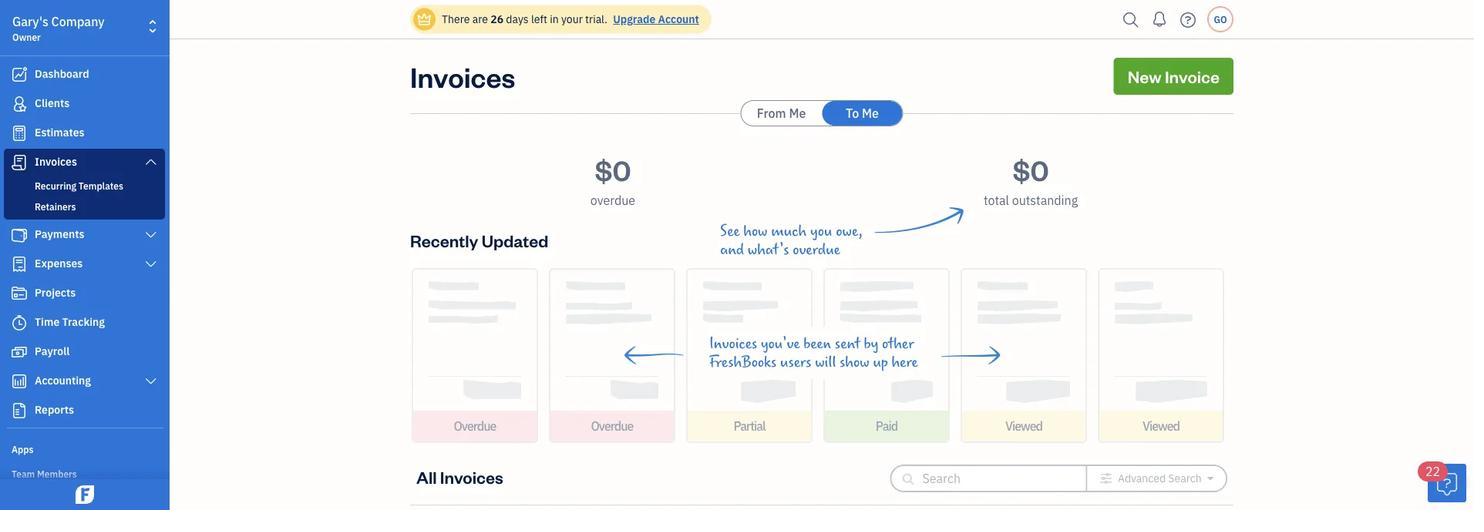 Task type: locate. For each thing, give the bounding box(es) containing it.
here
[[892, 354, 918, 371]]

apps
[[12, 443, 34, 456]]

recently
[[410, 229, 478, 251]]

time
[[35, 315, 60, 329]]

all
[[416, 466, 437, 488]]

new
[[1128, 65, 1162, 87]]

2 chevron large down image from the top
[[144, 375, 158, 388]]

$0 for $0 overdue
[[595, 151, 631, 188]]

there
[[442, 12, 470, 26]]

invoices up recurring
[[35, 155, 77, 169]]

to me
[[846, 105, 879, 121]]

go button
[[1207, 6, 1234, 32]]

payments link
[[4, 221, 165, 249]]

invoices inside main element
[[35, 155, 77, 169]]

team members image
[[12, 467, 165, 480]]

1 horizontal spatial me
[[862, 105, 879, 121]]

invoices down the there at the top left
[[410, 58, 515, 94]]

left
[[531, 12, 547, 26]]

retainers link
[[7, 197, 162, 216]]

from
[[757, 105, 786, 121]]

will
[[815, 354, 836, 371]]

chevron large down image up recurring templates link
[[144, 156, 158, 168]]

dashboard
[[35, 67, 89, 81]]

$0 inside the $0 overdue
[[595, 151, 631, 188]]

payment image
[[10, 227, 29, 243]]

0 horizontal spatial $0
[[595, 151, 631, 188]]

chevron large down image
[[144, 258, 158, 271], [144, 375, 158, 388]]

reports
[[35, 403, 74, 417]]

1 $0 from the left
[[595, 151, 631, 188]]

see
[[720, 223, 740, 240]]

me right from
[[789, 105, 806, 121]]

and
[[720, 241, 744, 258]]

1 me from the left
[[789, 105, 806, 121]]

invoices link
[[4, 149, 165, 177]]

invoices you've been sent by other freshbooks users will show up here
[[709, 335, 918, 371]]

$0
[[595, 151, 631, 188], [1013, 151, 1049, 188]]

2 $0 from the left
[[1013, 151, 1049, 188]]

overdue inside see how much you owe, and what's overdue
[[793, 241, 840, 258]]

timer image
[[10, 315, 29, 331]]

expenses link
[[4, 251, 165, 278]]

me right to
[[862, 105, 879, 121]]

1 horizontal spatial $0
[[1013, 151, 1049, 188]]

owe,
[[836, 223, 863, 240]]

gary's
[[12, 13, 48, 30]]

sent
[[835, 335, 860, 352]]

see how much you owe, and what's overdue
[[720, 223, 863, 258]]

search image
[[1119, 8, 1143, 31]]

22 button
[[1418, 462, 1466, 503]]

chevron large down image down "payroll" link
[[144, 375, 158, 388]]

are
[[472, 12, 488, 26]]

projects link
[[4, 280, 165, 308]]

0 horizontal spatial viewed
[[1005, 418, 1042, 434]]

in
[[550, 12, 559, 26]]

time tracking link
[[4, 309, 165, 337]]

overdue
[[590, 192, 635, 209], [793, 241, 840, 258], [454, 418, 496, 434], [591, 418, 633, 434]]

estimates
[[35, 125, 84, 140]]

chevron large down image down retainers link
[[144, 229, 158, 241]]

much
[[771, 223, 807, 240]]

invoice
[[1165, 65, 1220, 87]]

resource center badge image
[[1428, 464, 1466, 503]]

report image
[[10, 403, 29, 419]]

you've
[[761, 335, 800, 352]]

there are 26 days left in your trial. upgrade account
[[442, 12, 699, 26]]

2 me from the left
[[862, 105, 879, 121]]

upgrade account link
[[610, 12, 699, 26]]

chevron large down image up projects link at the bottom left of page
[[144, 258, 158, 271]]

company
[[51, 13, 104, 30]]

how
[[743, 223, 768, 240]]

apps link
[[4, 437, 165, 460]]

viewed
[[1005, 418, 1042, 434], [1143, 418, 1180, 434]]

invoice image
[[10, 155, 29, 170]]

invoices up freshbooks
[[709, 335, 757, 352]]

chevron large down image for expenses
[[144, 258, 158, 271]]

payroll link
[[4, 338, 165, 366]]

invoices
[[410, 58, 515, 94], [35, 155, 77, 169], [709, 335, 757, 352], [440, 466, 503, 488]]

owner
[[12, 31, 41, 43]]

recurring templates
[[35, 180, 123, 192]]

days
[[506, 12, 529, 26]]

0 horizontal spatial me
[[789, 105, 806, 121]]

1 chevron large down image from the top
[[144, 258, 158, 271]]

you
[[810, 223, 832, 240]]

tracking
[[62, 315, 105, 329]]

recurring
[[35, 180, 76, 192]]

partial
[[733, 418, 765, 434]]

1 vertical spatial chevron large down image
[[144, 229, 158, 241]]

templates
[[79, 180, 123, 192]]

0 vertical spatial chevron large down image
[[144, 156, 158, 168]]

total
[[984, 192, 1009, 209]]

chevron large down image for invoices
[[144, 156, 158, 168]]

1 chevron large down image from the top
[[144, 156, 158, 168]]

$0 overdue
[[590, 151, 635, 209]]

1 vertical spatial chevron large down image
[[144, 375, 158, 388]]

$0 inside $0 total outstanding
[[1013, 151, 1049, 188]]

me for from me
[[789, 105, 806, 121]]

chart image
[[10, 374, 29, 389]]

time tracking
[[35, 315, 105, 329]]

chevron large down image
[[144, 156, 158, 168], [144, 229, 158, 241]]

upgrade
[[613, 12, 656, 26]]

show
[[840, 354, 869, 371]]

chevron large down image inside payments link
[[144, 229, 158, 241]]

estimates link
[[4, 120, 165, 147]]

chevron large down image for accounting
[[144, 375, 158, 388]]

$0 total outstanding
[[984, 151, 1078, 209]]

estimate image
[[10, 126, 29, 141]]

1 horizontal spatial viewed
[[1143, 418, 1180, 434]]

retainers
[[35, 200, 76, 213]]

from me
[[757, 105, 806, 121]]

0 vertical spatial chevron large down image
[[144, 258, 158, 271]]

2 chevron large down image from the top
[[144, 229, 158, 241]]

me
[[789, 105, 806, 121], [862, 105, 879, 121]]

clients link
[[4, 90, 165, 118]]



Task type: vqa. For each thing, say whether or not it's contained in the screenshot.
$0 to the left
yes



Task type: describe. For each thing, give the bounding box(es) containing it.
money image
[[10, 345, 29, 360]]

outstanding
[[1012, 192, 1078, 209]]

chevron large down image for payments
[[144, 229, 158, 241]]

payroll
[[35, 344, 70, 359]]

what's
[[748, 241, 789, 258]]

by
[[864, 335, 878, 352]]

me for to me
[[862, 105, 879, 121]]

recurring templates link
[[7, 177, 162, 195]]

account
[[658, 12, 699, 26]]

clients
[[35, 96, 70, 110]]

22
[[1426, 464, 1440, 480]]

trial.
[[585, 12, 607, 26]]

new invoice link
[[1114, 58, 1234, 95]]

expense image
[[10, 257, 29, 272]]

been
[[803, 335, 831, 352]]

go to help image
[[1176, 8, 1200, 31]]

users
[[780, 354, 811, 371]]

project image
[[10, 286, 29, 301]]

crown image
[[416, 11, 433, 27]]

payments
[[35, 227, 84, 241]]

client image
[[10, 96, 29, 112]]

1 viewed from the left
[[1005, 418, 1042, 434]]

gary's company owner
[[12, 13, 104, 43]]

updated
[[482, 229, 548, 251]]

freshbooks image
[[72, 486, 97, 504]]

new invoice
[[1128, 65, 1220, 87]]

$0 for $0 total outstanding
[[1013, 151, 1049, 188]]

up
[[873, 354, 888, 371]]

accounting link
[[4, 368, 165, 396]]

main element
[[0, 0, 208, 510]]

recently updated
[[410, 229, 548, 251]]

dashboard image
[[10, 67, 29, 82]]

notifications image
[[1147, 4, 1172, 35]]

expenses
[[35, 256, 83, 271]]

2 viewed from the left
[[1143, 418, 1180, 434]]

to
[[846, 105, 859, 121]]

dashboard link
[[4, 61, 165, 89]]

projects
[[35, 286, 76, 300]]

reports link
[[4, 397, 165, 425]]

other
[[882, 335, 914, 352]]

paid
[[876, 418, 898, 434]]

to me link
[[822, 101, 902, 126]]

invoices inside invoices you've been sent by other freshbooks users will show up here
[[709, 335, 757, 352]]

invoices right all
[[440, 466, 503, 488]]

26
[[491, 12, 503, 26]]

accounting
[[35, 374, 91, 388]]

go
[[1214, 13, 1227, 25]]

Search text field
[[922, 466, 1061, 491]]

all invoices
[[416, 466, 503, 488]]

from me link
[[741, 101, 821, 126]]

your
[[561, 12, 583, 26]]

freshbooks
[[709, 354, 777, 371]]



